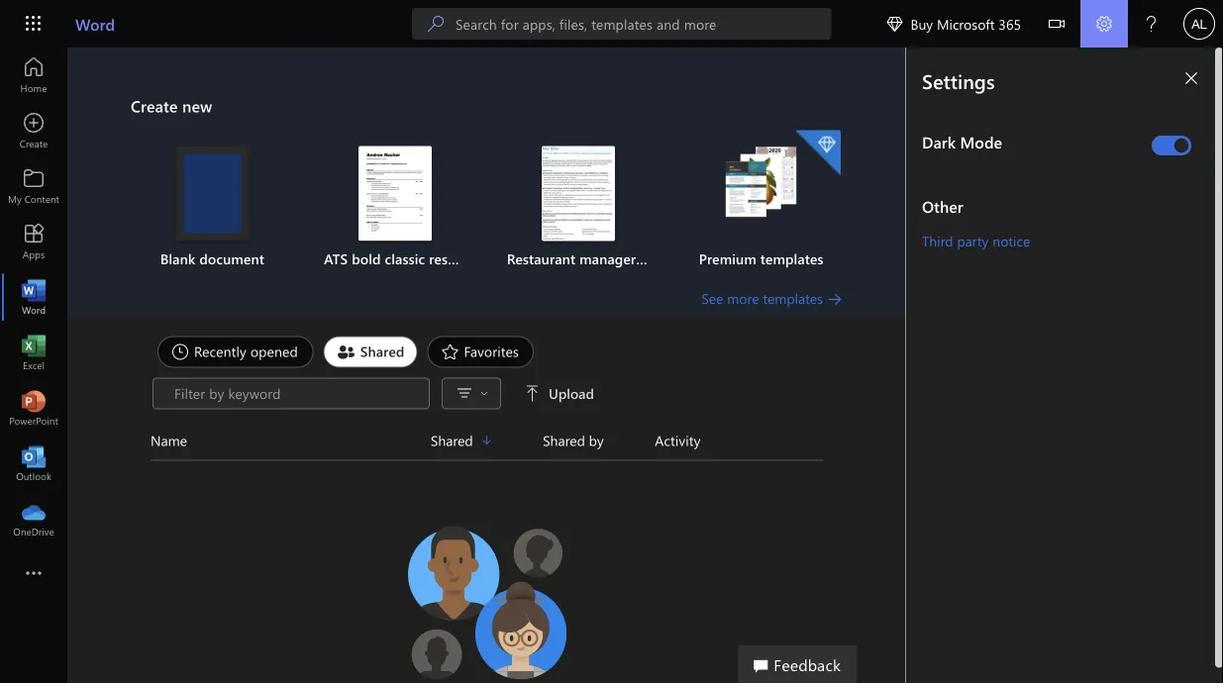 Task type: describe. For each thing, give the bounding box(es) containing it.
restaurant
[[507, 250, 576, 268]]

opened
[[251, 342, 298, 361]]

activity
[[655, 432, 701, 450]]

recently opened element
[[158, 336, 314, 368]]

bold
[[352, 250, 381, 268]]

see more templates button
[[702, 289, 843, 309]]

manager
[[580, 250, 636, 268]]

third party notice
[[923, 231, 1031, 250]]

apps image
[[24, 232, 44, 252]]

word banner
[[0, 0, 1224, 51]]

classic
[[385, 250, 425, 268]]

shared tab
[[319, 336, 423, 368]]

recently opened
[[194, 342, 298, 361]]

ats bold classic resume element
[[316, 146, 476, 269]]

dark
[[923, 131, 956, 152]]

mode
[[961, 131, 1003, 152]]

favorites tab
[[423, 336, 539, 368]]

365
[[999, 14, 1022, 33]]

see
[[702, 289, 724, 308]]

premium templates
[[699, 250, 824, 268]]

2 resume from the left
[[640, 250, 687, 268]]

third party notice link
[[923, 231, 1031, 250]]

name
[[151, 432, 187, 450]]

dark mode element
[[923, 131, 1145, 153]]


[[481, 390, 489, 398]]

shared by button
[[543, 430, 655, 452]]

dark mode
[[923, 131, 1003, 152]]

more
[[728, 289, 760, 308]]

create new
[[131, 95, 212, 116]]

 button
[[1034, 0, 1081, 51]]

blank document
[[160, 250, 265, 268]]

shared button
[[431, 430, 543, 452]]

outlook image
[[24, 454, 44, 474]]

empty state icon image
[[398, 517, 576, 684]]

excel image
[[24, 343, 44, 363]]

templates inside button
[[763, 289, 824, 308]]

1 settings region from the left
[[847, 48, 1224, 684]]

 buy microsoft 365
[[887, 14, 1022, 33]]

party
[[958, 231, 989, 250]]

restaurant manager resume
[[507, 250, 687, 268]]

create new main content
[[67, 48, 907, 684]]

tab list inside create new main content
[[153, 336, 822, 368]]

Search box. Suggestions appear as you type. search field
[[456, 8, 832, 40]]

Filter by keyword text field
[[172, 384, 419, 404]]

notice
[[993, 231, 1031, 250]]



Task type: vqa. For each thing, say whether or not it's contained in the screenshot.
 Upload
yes



Task type: locate. For each thing, give the bounding box(es) containing it.
third
[[923, 231, 954, 250]]

resume
[[429, 250, 476, 268], [640, 250, 687, 268]]

navigation
[[0, 48, 67, 547]]

settings region
[[847, 48, 1224, 684], [907, 48, 1224, 684]]

premium templates element
[[682, 130, 841, 269]]

favorites
[[464, 342, 519, 361]]

feedback
[[774, 654, 841, 675]]

 button
[[449, 380, 495, 408]]

ats
[[324, 250, 348, 268]]

create
[[131, 95, 178, 116]]

word
[[75, 13, 115, 34]]

1 horizontal spatial resume
[[640, 250, 687, 268]]

upload
[[549, 385, 595, 403]]

list
[[131, 128, 843, 289]]

see more templates
[[702, 289, 824, 308]]

powerpoint image
[[24, 398, 44, 418]]

activity, column 4 of 4 column header
[[655, 430, 824, 452]]

premium templates image
[[725, 146, 798, 220]]

shared down "" dropdown button
[[431, 432, 473, 450]]

row
[[151, 430, 824, 461]]

templates up 'see more templates' button
[[761, 250, 824, 268]]

list containing blank document
[[131, 128, 843, 289]]

resume right manager
[[640, 250, 687, 268]]

other element
[[923, 195, 1200, 217]]

recently
[[194, 342, 247, 361]]

 upload
[[525, 385, 595, 403]]

buy
[[911, 14, 934, 33]]

word image
[[24, 287, 44, 307]]

0 horizontal spatial shared
[[360, 342, 405, 361]]

none search field inside 'word' banner
[[412, 8, 832, 40]]

home image
[[24, 65, 44, 85]]

my content image
[[24, 176, 44, 196]]

0 vertical spatial templates
[[761, 250, 824, 268]]

premium templates diamond image
[[796, 130, 841, 176]]

templates
[[761, 250, 824, 268], [763, 289, 824, 308]]

templates right more
[[763, 289, 824, 308]]

shared element
[[324, 336, 418, 368]]

al button
[[1176, 0, 1224, 48]]

restaurant manager resume image
[[542, 146, 615, 241]]

1 vertical spatial templates
[[763, 289, 824, 308]]

resume right the 'classic'
[[429, 250, 476, 268]]

ats bold classic resume
[[324, 250, 476, 268]]

None search field
[[412, 8, 832, 40]]

2 settings region from the left
[[907, 48, 1224, 684]]

shared down bold on the left top
[[360, 342, 405, 361]]

list inside create new main content
[[131, 128, 843, 289]]

upload status
[[153, 378, 802, 410]]

onedrive image
[[24, 509, 44, 529]]

1 resume from the left
[[429, 250, 476, 268]]

create image
[[24, 121, 44, 141]]

2 horizontal spatial shared
[[543, 432, 586, 450]]

shared inside "button"
[[431, 432, 473, 450]]

shared left by
[[543, 432, 586, 450]]

other
[[923, 195, 964, 217]]

by
[[589, 432, 604, 450]]

settings
[[923, 67, 996, 94]]

document
[[200, 250, 265, 268]]


[[887, 16, 903, 32]]

favorites element
[[428, 336, 534, 368]]


[[525, 386, 541, 402]]

shared by
[[543, 432, 604, 450]]

blank document element
[[133, 146, 292, 269]]

blank
[[160, 250, 196, 268]]

shared inside tab
[[360, 342, 405, 361]]

al
[[1192, 16, 1208, 31]]

tab list containing recently opened
[[153, 336, 822, 368]]

row inside create new main content
[[151, 430, 824, 461]]


[[1050, 16, 1065, 32]]

name button
[[151, 430, 431, 452]]

microsoft
[[937, 14, 996, 33]]

premium
[[699, 250, 757, 268]]

new
[[182, 95, 212, 116]]

ats bold classic resume image
[[359, 146, 432, 241]]

recently opened tab
[[153, 336, 319, 368]]

row containing name
[[151, 430, 824, 461]]

shared for shared "button"
[[431, 432, 473, 450]]

templates inside list
[[761, 250, 824, 268]]

view more apps image
[[24, 565, 44, 585]]

shared
[[360, 342, 405, 361], [431, 432, 473, 450], [543, 432, 586, 450]]

shared for shared by
[[543, 432, 586, 450]]

tab list
[[153, 336, 822, 368]]

0 horizontal spatial resume
[[429, 250, 476, 268]]

shared inside 'button'
[[543, 432, 586, 450]]

restaurant manager resume element
[[499, 146, 687, 269]]

1 horizontal spatial shared
[[431, 432, 473, 450]]

feedback button
[[738, 646, 857, 684]]



